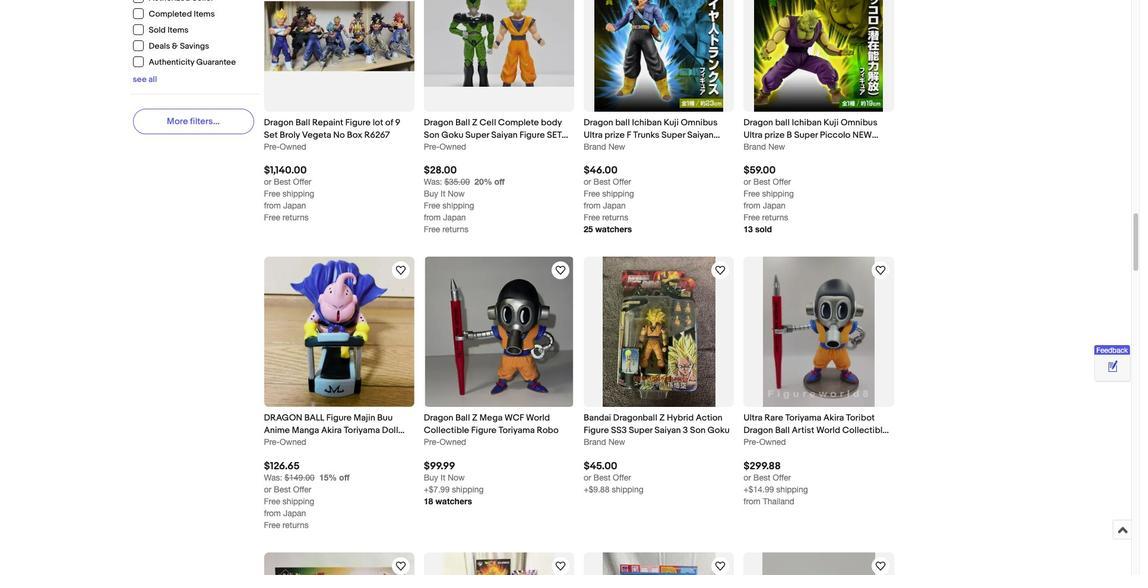 Task type: describe. For each thing, give the bounding box(es) containing it.
pre- for $126.65
[[264, 438, 280, 447]]

bandai dragonball z hybrid action figure ss3 super saiyan 3 son goku link
[[584, 412, 735, 437]]

best inside "$126.65 was: $149.00 15% off or best offer free shipping from japan free returns"
[[274, 485, 291, 494]]

buu
[[378, 413, 393, 424]]

rare
[[765, 413, 784, 424]]

ichiban for $59.00
[[792, 117, 822, 128]]

prize for $59.00
[[765, 129, 785, 141]]

owned for $299.88
[[760, 438, 787, 447]]

or for $1,140.00
[[264, 177, 272, 187]]

robo
[[537, 425, 559, 436]]

$46.00 or best offer free shipping from japan free returns 25 watchers
[[584, 165, 635, 234]]

watch dragon ball ichiban kuji vs omnibus beast figure a-f , last one set bandai new image
[[554, 559, 568, 573]]

owned for $28.00
[[440, 142, 467, 151]]

offer for $45.00
[[613, 473, 632, 482]]

$1,140.00 or best offer free shipping from japan free returns
[[264, 165, 315, 222]]

ultra rare toriyama akira toribot dragon ball artist world collectible figure image
[[764, 257, 875, 407]]

dragon ball figure majin buu anime manga akira toriyama doll from japan 7507
[[264, 413, 398, 449]]

$99.99 buy it now +$7.99 shipping 18 watchers
[[424, 460, 484, 506]]

sold items link
[[133, 24, 189, 35]]

son inside dragon ball z cell complete body son goku super saiyan figure set dbz anime toy
[[424, 129, 440, 141]]

best for $46.00
[[594, 177, 611, 187]]

ball
[[305, 413, 325, 424]]

dragon for dragon ball ichiban kuji omnibus ultra prize b super piccolo new figure japan
[[744, 117, 774, 128]]

brand new for $46.00
[[584, 142, 626, 151]]

repaint
[[312, 117, 344, 128]]

more
[[167, 116, 188, 127]]

watch bandai dragonball z hybrid action figure ss3 super saiyan 3 son goku image
[[714, 263, 728, 278]]

ultra rare toriyama akira toribot dragon ball artist world collectible figure heading
[[744, 413, 890, 449]]

dragon ball repaint figure lot of 9 set broly vegeta  no box r6267 pre-owned
[[264, 117, 401, 151]]

dragon
[[264, 413, 303, 424]]

pre-owned for $28.00
[[424, 142, 467, 151]]

items for sold items
[[168, 25, 189, 35]]

ultra rare toriyama akira toribot dragon ball artist world collectible figure
[[744, 413, 888, 449]]

japan inside $46.00 or best offer free shipping from japan free returns 25 watchers
[[603, 201, 626, 210]]

bandai dragonball z hybrid action figure ss3 super saiyan 3 son goku brand new
[[584, 413, 730, 447]]

ball inside ultra rare toriyama akira toribot dragon ball artist world collectible figure
[[776, 425, 790, 436]]

was: for $126.65
[[264, 473, 282, 482]]

super inside dragon ball z cell complete body son goku super saiyan figure set dbz anime toy
[[466, 129, 490, 141]]

filters...
[[190, 116, 220, 127]]

offer for $59.00
[[773, 177, 792, 187]]

buy inside the '$28.00 was: $35.00 20% off buy it now free shipping from japan free returns'
[[424, 189, 439, 199]]

shipping for $59.00
[[763, 189, 795, 199]]

offer inside "$126.65 was: $149.00 15% off or best offer free shipping from japan free returns"
[[293, 485, 312, 494]]

figure inside the dragon ball repaint figure lot of 9 set broly vegeta  no box r6267 pre-owned
[[346, 117, 371, 128]]

new for $46.00
[[609, 142, 626, 151]]

anime inside dragon ball z cell complete body son goku super saiyan figure set dbz anime toy
[[443, 142, 469, 153]]

new inside "bandai dragonball z hybrid action figure ss3 super saiyan 3 son goku brand new"
[[609, 438, 626, 447]]

now inside $99.99 buy it now +$7.99 shipping 18 watchers
[[448, 473, 465, 482]]

best for $1,140.00
[[274, 177, 291, 187]]

dragon ball ichiban kuji omnibus ultra prize b super piccolo new figure japan heading
[[744, 117, 879, 153]]

+$14.99
[[744, 485, 775, 494]]

9
[[395, 117, 401, 128]]

japan inside "$126.65 was: $149.00 15% off or best offer free shipping from japan free returns"
[[283, 508, 306, 518]]

3
[[683, 425, 689, 436]]

japan inside dragon ball figure majin buu anime manga akira toriyama doll from japan 7507
[[287, 438, 311, 449]]

from
[[264, 438, 285, 449]]

action
[[696, 413, 723, 424]]

pre- for $28.00
[[424, 142, 440, 151]]

sold
[[149, 25, 166, 35]]

from inside "$126.65 was: $149.00 15% off or best offer free shipping from japan free returns"
[[264, 508, 281, 518]]

world inside dragon ball z mega wcf world collectible figure toriyama robo pre-owned
[[526, 413, 550, 424]]

2 horizontal spatial pre-owned
[[744, 438, 787, 447]]

$1,140.00
[[264, 165, 307, 177]]

figure inside dragon ball ichiban kuji omnibus ultra prize f trunks super saiyan new figure
[[606, 142, 629, 153]]

new for $59.00
[[769, 142, 786, 151]]

owned for $126.65
[[280, 438, 307, 447]]

watchers inside $46.00 or best offer free shipping from japan free returns 25 watchers
[[596, 224, 632, 234]]

bandai dragonball z hybrid action figure ss3 super saiyan 3 son goku heading
[[584, 413, 730, 436]]

deals
[[149, 41, 170, 51]]

majin
[[354, 413, 376, 424]]

brand for $59.00
[[744, 142, 767, 151]]

sold
[[756, 224, 772, 234]]

deals & savings link
[[133, 40, 210, 51]]

shipping inside the '$28.00 was: $35.00 20% off buy it now free shipping from japan free returns'
[[443, 201, 475, 210]]

completed items
[[149, 9, 215, 19]]

box
[[347, 129, 363, 141]]

completed
[[149, 9, 192, 19]]

brand for $46.00
[[584, 142, 607, 151]]

authenticity guarantee
[[149, 57, 236, 67]]

ball for set
[[296, 117, 310, 128]]

dragon ball z mega wcf world collectible figure toriyama robo image
[[425, 257, 573, 407]]

set
[[547, 129, 562, 141]]

returns inside "$126.65 was: $149.00 15% off or best offer free shipping from japan free returns"
[[283, 520, 309, 530]]

best for $59.00
[[754, 177, 771, 187]]

wcf
[[505, 413, 524, 424]]

+$7.99
[[424, 485, 450, 494]]

dragon ball figure majin buu anime manga akira toriyama doll from japan 7507 heading
[[264, 413, 405, 449]]

super inside dragon ball ichiban kuji omnibus ultra prize f trunks super saiyan new figure
[[662, 129, 686, 141]]

new inside dragon ball ichiban kuji omnibus ultra prize f trunks super saiyan new figure
[[584, 142, 604, 153]]

$46.00
[[584, 165, 618, 177]]

pre- inside dragon ball z mega wcf world collectible figure toriyama robo pre-owned
[[424, 438, 440, 447]]

shipping for $45.00
[[612, 485, 644, 494]]

$28.00 was: $35.00 20% off buy it now free shipping from japan free returns
[[424, 165, 505, 234]]

now inside the '$28.00 was: $35.00 20% off buy it now free shipping from japan free returns'
[[448, 189, 465, 199]]

dragon ball z cell complete body son goku super saiyan figure set dbz anime toy heading
[[424, 117, 569, 153]]

dragon ball figure majin buu anime manga akira toriyama doll from japan 7507 link
[[264, 412, 415, 449]]

shipping for $1,140.00
[[283, 189, 315, 199]]

15%
[[319, 472, 337, 482]]

r6267
[[365, 129, 390, 141]]

dragon ball z cell complete body son goku super saiyan figure set dbz anime toy link
[[424, 116, 575, 153]]

dragon ball ichiban kuji omnibus ultra prize b super piccolo new figure japan link
[[744, 116, 895, 153]]

super inside "dragon ball ichiban kuji omnibus ultra prize b super piccolo new figure japan"
[[795, 129, 819, 141]]

ultra inside ultra rare toriyama akira toribot dragon ball artist world collectible figure
[[744, 413, 763, 424]]

cell
[[480, 117, 496, 128]]

watch videl mr satan daughter dragon ball akira toriyama mini bandai bst figure mint image
[[874, 559, 888, 573]]

more filters... button
[[133, 108, 254, 134]]

kuji for $46.00
[[664, 117, 679, 128]]

items for completed items
[[194, 9, 215, 19]]

owned inside dragon ball z mega wcf world collectible figure toriyama robo pre-owned
[[440, 438, 467, 447]]

dragon for dragon ball z cell complete body son goku super saiyan figure set dbz anime toy
[[424, 117, 454, 128]]

prize for $46.00
[[605, 129, 625, 141]]

$35.00
[[445, 177, 470, 187]]

toriyama for dragon ball figure majin buu anime manga akira toriyama doll from japan 7507
[[344, 425, 380, 436]]

savings
[[180, 41, 209, 51]]

dragon ball repaint figure lot of 9 set broly vegeta  no box r6267 image
[[264, 1, 415, 72]]

toy
[[471, 142, 485, 153]]

figure inside dragon ball z mega wcf world collectible figure toriyama robo pre-owned
[[472, 425, 497, 436]]

+$9.88
[[584, 485, 610, 494]]

ultra for $59.00
[[744, 129, 763, 141]]

deals & savings
[[149, 41, 209, 51]]

it inside $99.99 buy it now +$7.99 shipping 18 watchers
[[441, 473, 446, 482]]

7507
[[313, 438, 333, 449]]

it inside the '$28.00 was: $35.00 20% off buy it now free shipping from japan free returns'
[[441, 189, 446, 199]]

dragon ball repaint figure lot of 9 set broly vegeta  no box r6267 link
[[264, 116, 415, 141]]

dragon for dragon ball repaint figure lot of 9 set broly vegeta  no box r6267 pre-owned
[[264, 117, 294, 128]]

18
[[424, 496, 433, 506]]

vintage bandai dr slump arale-chan toriyama akira dragon ball 11" 1998 figure image
[[603, 552, 716, 575]]

from for $299.88
[[744, 496, 761, 506]]

or inside "$126.65 was: $149.00 15% off or best offer free shipping from japan free returns"
[[264, 485, 272, 494]]

ichiban for $46.00
[[632, 117, 662, 128]]

$126.65 was: $149.00 15% off or best offer free shipping from japan free returns
[[264, 460, 350, 530]]

see all
[[133, 74, 157, 84]]

saiyan inside dragon ball ichiban kuji omnibus ultra prize f trunks super saiyan new figure
[[688, 129, 714, 141]]

artist
[[792, 425, 815, 436]]

dragon inside ultra rare toriyama akira toribot dragon ball artist world collectible figure
[[744, 425, 774, 436]]

ball for $59.00
[[776, 117, 790, 128]]

from for $46.00
[[584, 201, 601, 210]]

dragon ball ichiban kuji omnibus ultra prize b super piccolo new figure japan
[[744, 117, 878, 153]]

hybrid
[[667, 413, 694, 424]]

dragon ball ichiban kuji omnibus ultra prize b super piccolo new figure japan image
[[755, 0, 884, 112]]

broly
[[280, 129, 300, 141]]

brand inside "bandai dragonball z hybrid action figure ss3 super saiyan 3 son goku brand new"
[[584, 438, 607, 447]]

20%
[[475, 177, 492, 187]]

$299.88
[[744, 460, 781, 472]]

$45.00 or best offer +$9.88 shipping
[[584, 460, 644, 494]]

saiyan inside "bandai dragonball z hybrid action figure ss3 super saiyan 3 son goku brand new"
[[655, 425, 681, 436]]

figure inside ultra rare toriyama akira toribot dragon ball artist world collectible figure
[[744, 438, 769, 449]]

vegeta
[[302, 129, 332, 141]]

dragon ball z cell complete body son goku super saiyan figure set dbz anime toy image
[[424, 0, 575, 87]]

$126.65
[[264, 460, 300, 472]]

dragon ball z mega wcf world collectible figure toriyama robo heading
[[424, 413, 559, 436]]

bandai dragonball z hybrid action figure ss3 super saiyan 3 son goku image
[[603, 257, 716, 407]]

figure inside "dragon ball ichiban kuji omnibus ultra prize b super piccolo new figure japan"
[[744, 142, 768, 153]]

$99.99
[[424, 460, 456, 472]]

thailand
[[763, 496, 795, 506]]



Task type: vqa. For each thing, say whether or not it's contained in the screenshot.
the right "Kuji"
yes



Task type: locate. For each thing, give the bounding box(es) containing it.
1 horizontal spatial collectible
[[843, 425, 888, 436]]

buy inside $99.99 buy it now +$7.99 shipping 18 watchers
[[424, 473, 439, 482]]

z
[[472, 117, 478, 128], [472, 413, 478, 424], [660, 413, 665, 424]]

completed items link
[[133, 8, 216, 19]]

z for $45.00
[[660, 413, 665, 424]]

mega
[[480, 413, 503, 424]]

shipping for $99.99
[[452, 485, 484, 494]]

collectible down toribot
[[843, 425, 888, 436]]

goku up $28.00
[[442, 129, 464, 141]]

watchers
[[596, 224, 632, 234], [436, 496, 472, 506]]

brand up $46.00
[[584, 142, 607, 151]]

dragon inside dragon ball z mega wcf world collectible figure toriyama robo pre-owned
[[424, 413, 454, 424]]

japan down manga on the bottom of the page
[[287, 438, 311, 449]]

ball for goku
[[456, 117, 470, 128]]

offer for $46.00
[[613, 177, 632, 187]]

figure inside dragon ball figure majin buu anime manga akira toriyama doll from japan 7507
[[327, 413, 352, 424]]

new down ss3
[[609, 438, 626, 447]]

pre-owned up $28.00
[[424, 142, 467, 151]]

akira inside ultra rare toriyama akira toribot dragon ball artist world collectible figure
[[824, 413, 845, 424]]

anime up from
[[264, 425, 290, 436]]

13
[[744, 224, 753, 234]]

offer down $59.00
[[773, 177, 792, 187]]

watch dragon ball ichiban kuji broly history of the film last one prize new figure image
[[394, 559, 408, 573]]

best down $59.00
[[754, 177, 771, 187]]

2 figure from the left
[[744, 142, 768, 153]]

anime left toy
[[443, 142, 469, 153]]

offer down $45.00
[[613, 473, 632, 482]]

watch ultra rare toriyama akira toribot dragon ball artist world collectible figure image
[[874, 263, 888, 278]]

0 vertical spatial new
[[853, 129, 873, 141]]

brand new up $59.00
[[744, 142, 786, 151]]

2 now from the top
[[448, 473, 465, 482]]

anime inside dragon ball figure majin buu anime manga akira toriyama doll from japan 7507
[[264, 425, 290, 436]]

saiyan right "trunks"
[[688, 129, 714, 141]]

or down $46.00
[[584, 177, 592, 187]]

japan inside $1,140.00 or best offer free shipping from japan free returns
[[283, 201, 306, 210]]

from inside $59.00 or best offer free shipping from japan free returns 13 sold
[[744, 201, 761, 210]]

ball for $46.00
[[616, 117, 630, 128]]

1 horizontal spatial anime
[[443, 142, 469, 153]]

1 vertical spatial items
[[168, 25, 189, 35]]

dragon ball z cell complete body son goku super saiyan figure set dbz anime toy
[[424, 117, 562, 153]]

0 horizontal spatial ball
[[616, 117, 630, 128]]

shipping inside $59.00 or best offer free shipping from japan free returns 13 sold
[[763, 189, 795, 199]]

off for $126.65
[[339, 472, 350, 482]]

more filters...
[[167, 116, 220, 127]]

1 horizontal spatial world
[[817, 425, 841, 436]]

off inside the '$28.00 was: $35.00 20% off buy it now free shipping from japan free returns'
[[495, 177, 505, 187]]

$59.00
[[744, 165, 776, 177]]

doll
[[382, 425, 398, 436]]

dragon for dragon ball z mega wcf world collectible figure toriyama robo pre-owned
[[424, 413, 454, 424]]

1 horizontal spatial akira
[[824, 413, 845, 424]]

ball left cell
[[456, 117, 470, 128]]

shipping right +$7.99
[[452, 485, 484, 494]]

0 vertical spatial watchers
[[596, 224, 632, 234]]

ball inside dragon ball z mega wcf world collectible figure toriyama robo pre-owned
[[456, 413, 470, 424]]

was: inside the '$28.00 was: $35.00 20% off buy it now free shipping from japan free returns'
[[424, 177, 442, 187]]

toriyama for dragon ball z mega wcf world collectible figure toriyama robo pre-owned
[[499, 425, 535, 436]]

kuji inside "dragon ball ichiban kuji omnibus ultra prize b super piccolo new figure japan"
[[824, 117, 839, 128]]

1 vertical spatial akira
[[321, 425, 342, 436]]

0 vertical spatial it
[[441, 189, 446, 199]]

pre- up $299.88
[[744, 438, 760, 447]]

ball down rare
[[776, 425, 790, 436]]

new right piccolo
[[853, 129, 873, 141]]

1 prize from the left
[[605, 129, 625, 141]]

ultra inside dragon ball ichiban kuji omnibus ultra prize f trunks super saiyan new figure
[[584, 129, 603, 141]]

kuji
[[664, 117, 679, 128], [824, 117, 839, 128]]

1 ichiban from the left
[[632, 117, 662, 128]]

returns inside $46.00 or best offer free shipping from japan free returns 25 watchers
[[603, 213, 629, 222]]

or down $1,140.00
[[264, 177, 272, 187]]

super right "trunks"
[[662, 129, 686, 141]]

dbz
[[424, 142, 441, 153]]

ichiban
[[632, 117, 662, 128], [792, 117, 822, 128]]

dragon for dragon ball ichiban kuji omnibus ultra prize f trunks super saiyan new figure
[[584, 117, 614, 128]]

shipping down $1,140.00
[[283, 189, 315, 199]]

japan down $1,140.00
[[283, 201, 306, 210]]

dragon ball z mega wcf world collectible figure toriyama robo pre-owned
[[424, 413, 559, 447]]

ss3
[[611, 425, 627, 436]]

from inside $1,140.00 or best offer free shipping from japan free returns
[[264, 201, 281, 210]]

dragon ball ichiban kuji broly history of the film last one prize new figure image
[[264, 552, 415, 575]]

ichiban inside "dragon ball ichiban kuji omnibus ultra prize b super piccolo new figure japan"
[[792, 117, 822, 128]]

set
[[264, 129, 278, 141]]

or down $59.00
[[744, 177, 752, 187]]

shipping down $149.00
[[283, 496, 315, 506]]

goku inside dragon ball z cell complete body son goku super saiyan figure set dbz anime toy
[[442, 129, 464, 141]]

new up $59.00
[[769, 142, 786, 151]]

$149.00
[[285, 473, 315, 482]]

0 horizontal spatial collectible
[[424, 425, 470, 436]]

or inside $1,140.00 or best offer free shipping from japan free returns
[[264, 177, 272, 187]]

prize left b
[[765, 129, 785, 141]]

watch vintage bandai dr slump arale-chan toriyama akira dragon ball 11" 1998 figure image
[[714, 559, 728, 573]]

0 vertical spatial world
[[526, 413, 550, 424]]

dragon inside "dragon ball ichiban kuji omnibus ultra prize b super piccolo new figure japan"
[[744, 117, 774, 128]]

from
[[264, 201, 281, 210], [584, 201, 601, 210], [744, 201, 761, 210], [424, 213, 441, 222], [744, 496, 761, 506], [264, 508, 281, 518]]

dragon inside dragon ball ichiban kuji omnibus ultra prize f trunks super saiyan new figure
[[584, 117, 614, 128]]

japan inside the '$28.00 was: $35.00 20% off buy it now free shipping from japan free returns'
[[443, 213, 466, 222]]

b
[[787, 129, 793, 141]]

0 vertical spatial buy
[[424, 189, 439, 199]]

2 it from the top
[[441, 473, 446, 482]]

son
[[424, 129, 440, 141], [691, 425, 706, 436]]

collectible
[[424, 425, 470, 436], [843, 425, 888, 436]]

collectible inside ultra rare toriyama akira toribot dragon ball artist world collectible figure
[[843, 425, 888, 436]]

shipping right +$9.88
[[612, 485, 644, 494]]

1 horizontal spatial toriyama
[[499, 425, 535, 436]]

figure
[[606, 142, 629, 153], [744, 142, 768, 153]]

was: inside "$126.65 was: $149.00 15% off or best offer free shipping from japan free returns"
[[264, 473, 282, 482]]

returns down $35.00
[[443, 225, 469, 234]]

z inside "bandai dragonball z hybrid action figure ss3 super saiyan 3 son goku brand new"
[[660, 413, 665, 424]]

best for $299.88
[[754, 473, 771, 482]]

from for $59.00
[[744, 201, 761, 210]]

returns down $1,140.00
[[283, 213, 309, 222]]

2 ball from the left
[[776, 117, 790, 128]]

off
[[495, 177, 505, 187], [339, 472, 350, 482]]

shipping for $299.88
[[777, 485, 809, 494]]

shipping down $59.00
[[763, 189, 795, 199]]

1 vertical spatial now
[[448, 473, 465, 482]]

ultra inside "dragon ball ichiban kuji omnibus ultra prize b super piccolo new figure japan"
[[744, 129, 763, 141]]

1 horizontal spatial items
[[194, 9, 215, 19]]

0 horizontal spatial akira
[[321, 425, 342, 436]]

see
[[133, 74, 147, 84]]

or for $45.00
[[584, 473, 592, 482]]

1 vertical spatial goku
[[708, 425, 730, 436]]

omnibus for $59.00
[[841, 117, 878, 128]]

1 horizontal spatial new
[[853, 129, 873, 141]]

or inside $59.00 or best offer free shipping from japan free returns 13 sold
[[744, 177, 752, 187]]

brand up $59.00
[[744, 142, 767, 151]]

0 horizontal spatial figure
[[606, 142, 629, 153]]

offer inside $46.00 or best offer free shipping from japan free returns 25 watchers
[[613, 177, 632, 187]]

toriyama down the wcf at the bottom left of page
[[499, 425, 535, 436]]

shipping for $46.00
[[603, 189, 635, 199]]

items up savings
[[194, 9, 215, 19]]

ichiban up b
[[792, 117, 822, 128]]

or inside $299.88 or best offer +$14.99 shipping from thailand
[[744, 473, 752, 482]]

owned
[[280, 142, 307, 151], [440, 142, 467, 151], [280, 438, 307, 447], [440, 438, 467, 447], [760, 438, 787, 447]]

1 vertical spatial anime
[[264, 425, 290, 436]]

owned down broly
[[280, 142, 307, 151]]

world inside ultra rare toriyama akira toribot dragon ball artist world collectible figure
[[817, 425, 841, 436]]

anime
[[443, 142, 469, 153], [264, 425, 290, 436]]

piccolo
[[821, 129, 851, 141]]

dragon ball ichiban kuji omnibus ultra prize f trunks super saiyan new figure link
[[584, 116, 735, 153]]

0 vertical spatial now
[[448, 189, 465, 199]]

25
[[584, 224, 593, 234]]

dragon inside the dragon ball repaint figure lot of 9 set broly vegeta  no box r6267 pre-owned
[[264, 117, 294, 128]]

free
[[264, 189, 280, 199], [584, 189, 600, 199], [744, 189, 760, 199], [424, 201, 440, 210], [264, 213, 280, 222], [584, 213, 600, 222], [744, 213, 760, 222], [424, 225, 440, 234], [264, 496, 280, 506], [264, 520, 280, 530]]

figure up $59.00
[[744, 142, 768, 153]]

1 vertical spatial new
[[584, 142, 604, 153]]

returns up sold
[[763, 213, 789, 222]]

owned inside the dragon ball repaint figure lot of 9 set broly vegeta  no box r6267 pre-owned
[[280, 142, 307, 151]]

1 horizontal spatial kuji
[[824, 117, 839, 128]]

1 horizontal spatial off
[[495, 177, 505, 187]]

collectible inside dragon ball z mega wcf world collectible figure toriyama robo pre-owned
[[424, 425, 470, 436]]

son inside "bandai dragonball z hybrid action figure ss3 super saiyan 3 son goku brand new"
[[691, 425, 706, 436]]

was:
[[424, 177, 442, 187], [264, 473, 282, 482]]

owned left toy
[[440, 142, 467, 151]]

1 horizontal spatial prize
[[765, 129, 785, 141]]

super down dragonball
[[629, 425, 653, 436]]

1 horizontal spatial ichiban
[[792, 117, 822, 128]]

figure
[[346, 117, 371, 128], [520, 129, 545, 141], [327, 413, 352, 424], [472, 425, 497, 436], [584, 425, 609, 436], [744, 438, 769, 449]]

figure down f
[[606, 142, 629, 153]]

or down the $126.65
[[264, 485, 272, 494]]

offer down $149.00
[[293, 485, 312, 494]]

0 vertical spatial anime
[[443, 142, 469, 153]]

ultra rare toriyama akira toribot dragon ball artist world collectible figure link
[[744, 412, 895, 449]]

ball inside dragon ball z cell complete body son goku super saiyan figure set dbz anime toy
[[456, 117, 470, 128]]

complete
[[498, 117, 539, 128]]

or up +$14.99 on the bottom right of the page
[[744, 473, 752, 482]]

1 horizontal spatial goku
[[708, 425, 730, 436]]

2 buy from the top
[[424, 473, 439, 482]]

shipping down $46.00
[[603, 189, 635, 199]]

ultra left rare
[[744, 413, 763, 424]]

it
[[441, 189, 446, 199], [441, 473, 446, 482]]

$45.00
[[584, 460, 618, 472]]

figure inside dragon ball z cell complete body son goku super saiyan figure set dbz anime toy
[[520, 129, 545, 141]]

goku inside "bandai dragonball z hybrid action figure ss3 super saiyan 3 son goku brand new"
[[708, 425, 730, 436]]

&
[[172, 41, 178, 51]]

dragon ball repaint figure lot of 9 set broly vegeta  no box r6267 heading
[[264, 117, 401, 141]]

1 ball from the left
[[616, 117, 630, 128]]

dragon ball z mega wcf world collectible figure toriyama robo link
[[424, 412, 575, 437]]

ultra left f
[[584, 129, 603, 141]]

saiyan down complete
[[492, 129, 518, 141]]

now
[[448, 189, 465, 199], [448, 473, 465, 482]]

toriyama
[[786, 413, 822, 424], [344, 425, 380, 436], [499, 425, 535, 436]]

world
[[526, 413, 550, 424], [817, 425, 841, 436]]

brand down bandai
[[584, 438, 607, 447]]

offer inside $59.00 or best offer free shipping from japan free returns 13 sold
[[773, 177, 792, 187]]

0 horizontal spatial pre-owned
[[264, 438, 307, 447]]

omnibus for $46.00
[[681, 117, 718, 128]]

pre-owned for $126.65
[[264, 438, 307, 447]]

japan inside $59.00 or best offer free shipping from japan free returns 13 sold
[[763, 201, 786, 210]]

shipping
[[283, 189, 315, 199], [603, 189, 635, 199], [763, 189, 795, 199], [443, 201, 475, 210], [452, 485, 484, 494], [612, 485, 644, 494], [777, 485, 809, 494], [283, 496, 315, 506]]

0 horizontal spatial omnibus
[[681, 117, 718, 128]]

ball inside "dragon ball ichiban kuji omnibus ultra prize b super piccolo new figure japan"
[[776, 117, 790, 128]]

$28.00
[[424, 165, 457, 177]]

1 omnibus from the left
[[681, 117, 718, 128]]

from up 13
[[744, 201, 761, 210]]

buy down $28.00
[[424, 189, 439, 199]]

shipping inside "$126.65 was: $149.00 15% off or best offer free shipping from japan free returns"
[[283, 496, 315, 506]]

$299.88 or best offer +$14.99 shipping from thailand
[[744, 460, 809, 506]]

0 horizontal spatial son
[[424, 129, 440, 141]]

or for $46.00
[[584, 177, 592, 187]]

best down $299.88
[[754, 473, 771, 482]]

or inside $46.00 or best offer free shipping from japan free returns 25 watchers
[[584, 177, 592, 187]]

watchers inside $99.99 buy it now +$7.99 shipping 18 watchers
[[436, 496, 472, 506]]

0 horizontal spatial was:
[[264, 473, 282, 482]]

or for $299.88
[[744, 473, 752, 482]]

shipping inside $46.00 or best offer free shipping from japan free returns 25 watchers
[[603, 189, 635, 199]]

returns inside $1,140.00 or best offer free shipping from japan free returns
[[283, 213, 309, 222]]

trunks
[[634, 129, 660, 141]]

see all button
[[133, 74, 157, 84]]

1 vertical spatial it
[[441, 473, 446, 482]]

z inside dragon ball z cell complete body son goku super saiyan figure set dbz anime toy
[[472, 117, 478, 128]]

0 vertical spatial off
[[495, 177, 505, 187]]

0 horizontal spatial toriyama
[[344, 425, 380, 436]]

from inside $46.00 or best offer free shipping from japan free returns 25 watchers
[[584, 201, 601, 210]]

offer inside $45.00 or best offer +$9.88 shipping
[[613, 473, 632, 482]]

of
[[385, 117, 394, 128]]

or inside $45.00 or best offer +$9.88 shipping
[[584, 473, 592, 482]]

feedback
[[1097, 346, 1129, 355]]

0 horizontal spatial ichiban
[[632, 117, 662, 128]]

1 horizontal spatial omnibus
[[841, 117, 878, 128]]

returns
[[283, 213, 309, 222], [603, 213, 629, 222], [763, 213, 789, 222], [443, 225, 469, 234], [283, 520, 309, 530]]

bandai
[[584, 413, 612, 424]]

returns for $59.00
[[763, 213, 789, 222]]

0 horizontal spatial items
[[168, 25, 189, 35]]

no
[[334, 129, 345, 141]]

2 horizontal spatial toriyama
[[786, 413, 822, 424]]

2 kuji from the left
[[824, 117, 839, 128]]

1 kuji from the left
[[664, 117, 679, 128]]

lot
[[373, 117, 384, 128]]

figure up "box"
[[346, 117, 371, 128]]

1 horizontal spatial brand new
[[744, 142, 786, 151]]

1 horizontal spatial was:
[[424, 177, 442, 187]]

items
[[194, 9, 215, 19], [168, 25, 189, 35]]

sold items
[[149, 25, 189, 35]]

owned up $99.99
[[440, 438, 467, 447]]

videl mr satan daughter dragon ball akira toriyama mini bandai bst figure mint image
[[763, 552, 876, 575]]

figure inside "bandai dragonball z hybrid action figure ss3 super saiyan 3 son goku brand new"
[[584, 425, 609, 436]]

1 figure from the left
[[606, 142, 629, 153]]

figure up $299.88
[[744, 438, 769, 449]]

best inside $45.00 or best offer +$9.88 shipping
[[594, 473, 611, 482]]

pre-owned down manga on the bottom of the page
[[264, 438, 307, 447]]

new inside "dragon ball ichiban kuji omnibus ultra prize b super piccolo new figure japan"
[[853, 129, 873, 141]]

pre-owned up $299.88
[[744, 438, 787, 447]]

watch dragon ball figure majin buu anime manga akira toriyama doll from japan 7507 image
[[394, 263, 408, 278]]

now down $99.99
[[448, 473, 465, 482]]

akira
[[824, 413, 845, 424], [321, 425, 342, 436]]

or for $59.00
[[744, 177, 752, 187]]

dragon ball ichiban kuji omnibus ultra prize f trunks super saiyan new figure image
[[595, 0, 724, 112]]

offer inside $1,140.00 or best offer free shipping from japan free returns
[[293, 177, 312, 187]]

best inside $1,140.00 or best offer free shipping from japan free returns
[[274, 177, 291, 187]]

returns for $46.00
[[603, 213, 629, 222]]

toriyama inside dragon ball figure majin buu anime manga akira toriyama doll from japan 7507
[[344, 425, 380, 436]]

japan down b
[[770, 142, 794, 153]]

kuji for $59.00
[[824, 117, 839, 128]]

z left mega
[[472, 413, 478, 424]]

pre- down set at the top left of page
[[264, 142, 280, 151]]

dragon up set at the top left of page
[[264, 117, 294, 128]]

dragon up $99.99
[[424, 413, 454, 424]]

0 horizontal spatial watchers
[[436, 496, 472, 506]]

ultra up $59.00
[[744, 129, 763, 141]]

from inside the '$28.00 was: $35.00 20% off buy it now free shipping from japan free returns'
[[424, 213, 441, 222]]

best down $45.00
[[594, 473, 611, 482]]

1 horizontal spatial saiyan
[[655, 425, 681, 436]]

1 vertical spatial was:
[[264, 473, 282, 482]]

toribot
[[847, 413, 875, 424]]

from down $28.00
[[424, 213, 441, 222]]

off for $28.00
[[495, 177, 505, 187]]

1 horizontal spatial ball
[[776, 117, 790, 128]]

offer inside $299.88 or best offer +$14.99 shipping from thailand
[[773, 473, 792, 482]]

1 horizontal spatial son
[[691, 425, 706, 436]]

ball left mega
[[456, 413, 470, 424]]

shipping up the thailand
[[777, 485, 809, 494]]

saiyan down hybrid on the bottom right
[[655, 425, 681, 436]]

son up the dbz
[[424, 129, 440, 141]]

1 brand new from the left
[[584, 142, 626, 151]]

ball inside dragon ball ichiban kuji omnibus ultra prize f trunks super saiyan new figure
[[616, 117, 630, 128]]

0 horizontal spatial saiyan
[[492, 129, 518, 141]]

world up robo
[[526, 413, 550, 424]]

0 horizontal spatial brand new
[[584, 142, 626, 151]]

world right artist
[[817, 425, 841, 436]]

was: for $28.00
[[424, 177, 442, 187]]

0 horizontal spatial anime
[[264, 425, 290, 436]]

saiyan
[[492, 129, 518, 141], [688, 129, 714, 141], [655, 425, 681, 436]]

shipping inside $299.88 or best offer +$14.99 shipping from thailand
[[777, 485, 809, 494]]

ichiban up "trunks"
[[632, 117, 662, 128]]

2 ichiban from the left
[[792, 117, 822, 128]]

0 horizontal spatial prize
[[605, 129, 625, 141]]

1 horizontal spatial pre-owned
[[424, 142, 467, 151]]

prize
[[605, 129, 625, 141], [765, 129, 785, 141]]

best down $149.00
[[274, 485, 291, 494]]

$59.00 or best offer free shipping from japan free returns 13 sold
[[744, 165, 795, 234]]

ball for figure
[[456, 413, 470, 424]]

body
[[541, 117, 562, 128]]

pre- inside the dragon ball repaint figure lot of 9 set broly vegeta  no box r6267 pre-owned
[[264, 142, 280, 151]]

2 prize from the left
[[765, 129, 785, 141]]

items up deals & savings
[[168, 25, 189, 35]]

brand new for $59.00
[[744, 142, 786, 151]]

prize left f
[[605, 129, 625, 141]]

0 horizontal spatial off
[[339, 472, 350, 482]]

was: down the $126.65
[[264, 473, 282, 482]]

it down $99.99
[[441, 473, 446, 482]]

0 vertical spatial son
[[424, 129, 440, 141]]

1 vertical spatial watchers
[[436, 496, 472, 506]]

authenticity
[[149, 57, 195, 67]]

1 horizontal spatial watchers
[[596, 224, 632, 234]]

ball up f
[[616, 117, 630, 128]]

1 vertical spatial world
[[817, 425, 841, 436]]

buy up +$7.99
[[424, 473, 439, 482]]

from down +$14.99 on the bottom right of the page
[[744, 496, 761, 506]]

owned down manga on the bottom of the page
[[280, 438, 307, 447]]

1 it from the top
[[441, 189, 446, 199]]

0 horizontal spatial world
[[526, 413, 550, 424]]

2 collectible from the left
[[843, 425, 888, 436]]

shipping down $35.00
[[443, 201, 475, 210]]

offer for $1,140.00
[[293, 177, 312, 187]]

toriyama inside dragon ball z mega wcf world collectible figure toriyama robo pre-owned
[[499, 425, 535, 436]]

returns inside the '$28.00 was: $35.00 20% off buy it now free shipping from japan free returns'
[[443, 225, 469, 234]]

f
[[627, 129, 632, 141]]

shipping inside $45.00 or best offer +$9.88 shipping
[[612, 485, 644, 494]]

dragon ball ichiban kuji omnibus ultra prize f trunks super saiyan new figure heading
[[584, 117, 721, 153]]

akira up 7507
[[321, 425, 342, 436]]

kuji inside dragon ball ichiban kuji omnibus ultra prize f trunks super saiyan new figure
[[664, 117, 679, 128]]

1 vertical spatial buy
[[424, 473, 439, 482]]

watch dragon ball z mega wcf world collectible figure toriyama robo image
[[554, 263, 568, 278]]

son right 3
[[691, 425, 706, 436]]

from down $1,140.00
[[264, 201, 281, 210]]

z inside dragon ball z mega wcf world collectible figure toriyama robo pre-owned
[[472, 413, 478, 424]]

pre-owned
[[424, 142, 467, 151], [264, 438, 307, 447], [744, 438, 787, 447]]

best for $45.00
[[594, 473, 611, 482]]

super inside "bandai dragonball z hybrid action figure ss3 super saiyan 3 son goku brand new"
[[629, 425, 653, 436]]

dragon ball ichiban kuji vs omnibus beast figure a-f , last one set bandai new image
[[443, 552, 556, 575]]

it down $35.00
[[441, 189, 446, 199]]

all
[[149, 74, 157, 84]]

1 buy from the top
[[424, 189, 439, 199]]

1 vertical spatial off
[[339, 472, 350, 482]]

0 horizontal spatial new
[[584, 142, 604, 153]]

dragonball
[[614, 413, 658, 424]]

off right 15%
[[339, 472, 350, 482]]

off right 20%
[[495, 177, 505, 187]]

japan up sold
[[763, 201, 786, 210]]

dragon right body
[[584, 117, 614, 128]]

dragon
[[264, 117, 294, 128], [424, 117, 454, 128], [584, 117, 614, 128], [744, 117, 774, 128], [424, 413, 454, 424], [744, 425, 774, 436]]

ichiban inside dragon ball ichiban kuji omnibus ultra prize f trunks super saiyan new figure
[[632, 117, 662, 128]]

figure down bandai
[[584, 425, 609, 436]]

0 vertical spatial goku
[[442, 129, 464, 141]]

1 horizontal spatial figure
[[744, 142, 768, 153]]

1 collectible from the left
[[424, 425, 470, 436]]

from down the $126.65
[[264, 508, 281, 518]]

z for $99.99
[[472, 413, 478, 424]]

toriyama inside ultra rare toriyama akira toribot dragon ball artist world collectible figure
[[786, 413, 822, 424]]

0 vertical spatial items
[[194, 9, 215, 19]]

2 brand new from the left
[[744, 142, 786, 151]]

now down $35.00
[[448, 189, 465, 199]]

0 horizontal spatial kuji
[[664, 117, 679, 128]]

ultra for $46.00
[[584, 129, 603, 141]]

0 vertical spatial akira
[[824, 413, 845, 424]]

0 vertical spatial was:
[[424, 177, 442, 187]]

2 horizontal spatial saiyan
[[688, 129, 714, 141]]

dragon ball figure majin buu anime manga akira toriyama doll from japan 7507 image
[[264, 257, 415, 407]]

from inside $299.88 or best offer +$14.99 shipping from thailand
[[744, 496, 761, 506]]

1 now from the top
[[448, 189, 465, 199]]

akira left toribot
[[824, 413, 845, 424]]

or
[[264, 177, 272, 187], [584, 177, 592, 187], [744, 177, 752, 187], [584, 473, 592, 482], [744, 473, 752, 482], [264, 485, 272, 494]]

ball inside the dragon ball repaint figure lot of 9 set broly vegeta  no box r6267 pre-owned
[[296, 117, 310, 128]]

toriyama down majin at the left of page
[[344, 425, 380, 436]]

1 vertical spatial son
[[691, 425, 706, 436]]

akira inside dragon ball figure majin buu anime manga akira toriyama doll from japan 7507
[[321, 425, 342, 436]]

owned down rare
[[760, 438, 787, 447]]

ball up broly
[[296, 117, 310, 128]]

omnibus inside "dragon ball ichiban kuji omnibus ultra prize b super piccolo new figure japan"
[[841, 117, 878, 128]]

authenticity guarantee link
[[133, 56, 237, 67]]

2 omnibus from the left
[[841, 117, 878, 128]]

None text field
[[424, 177, 470, 187], [264, 473, 315, 482], [424, 177, 470, 187], [264, 473, 315, 482]]

saiyan inside dragon ball z cell complete body son goku super saiyan figure set dbz anime toy
[[492, 129, 518, 141]]

returns inside $59.00 or best offer free shipping from japan free returns 13 sold
[[763, 213, 789, 222]]

japan inside "dragon ball ichiban kuji omnibus ultra prize b super piccolo new figure japan"
[[770, 142, 794, 153]]

pre- for $299.88
[[744, 438, 760, 447]]

returns for $1,140.00
[[283, 213, 309, 222]]

0 horizontal spatial goku
[[442, 129, 464, 141]]

best down $1,140.00
[[274, 177, 291, 187]]

from for $1,140.00
[[264, 201, 281, 210]]

watchers down +$7.99
[[436, 496, 472, 506]]

offer for $299.88
[[773, 473, 792, 482]]

ultra
[[584, 129, 603, 141], [744, 129, 763, 141], [744, 413, 763, 424]]

dragon ball ichiban kuji omnibus ultra prize f trunks super saiyan new figure
[[584, 117, 718, 153]]



